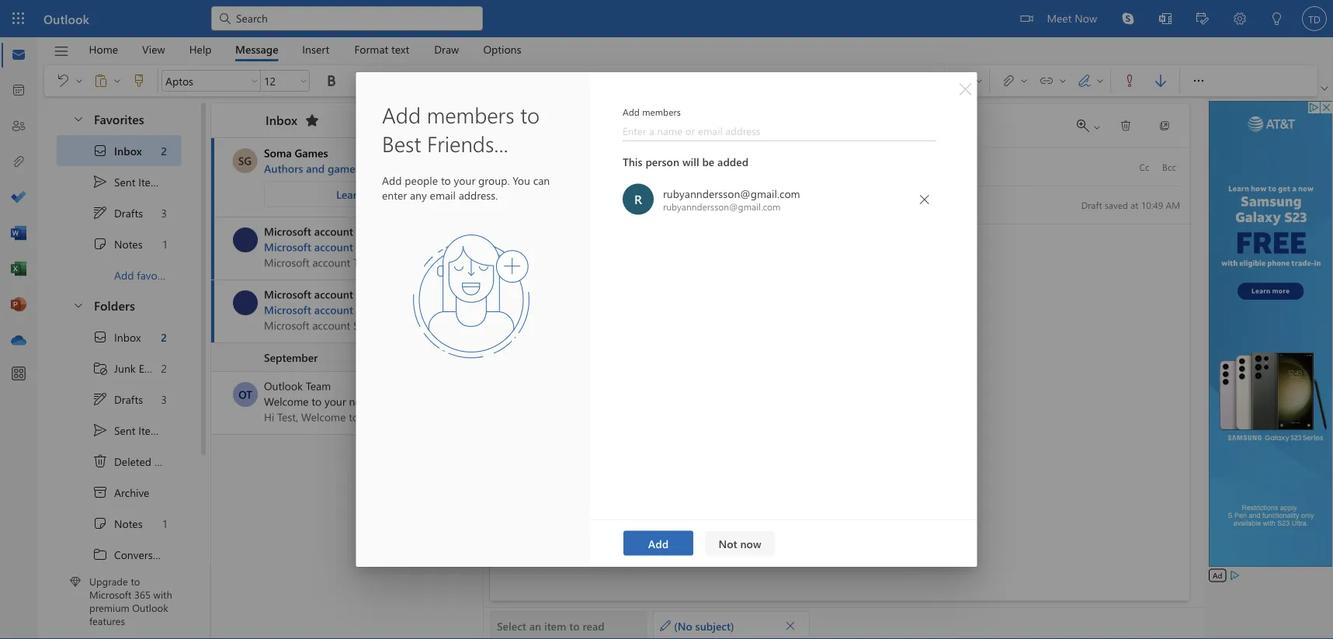 Task type: describe. For each thing, give the bounding box(es) containing it.
add members
[[622, 106, 680, 118]]

microsoft account team for microsoft account security info verification
[[264, 224, 381, 238]]

notes for second  tree item from the bottom of the page
[[114, 237, 143, 251]]

 for 1st  tree item
[[92, 143, 108, 158]]

favorite
[[137, 268, 173, 282]]

bcc button
[[1157, 155, 1182, 179]]

features
[[89, 614, 125, 627]]


[[1021, 12, 1033, 25]]

outlook for outlook team welcome to your new outlook.com account
[[264, 379, 303, 393]]

 for bottommost  button
[[920, 195, 929, 204]]

outlook team image
[[233, 382, 258, 407]]

inbox for 1st  tree item
[[114, 143, 142, 158]]

will
[[682, 155, 699, 169]]

microsoft account team image for microsoft account security info was added
[[233, 290, 258, 315]]

tab list inside application
[[77, 37, 534, 61]]

email
[[429, 188, 455, 202]]

message list section
[[211, 99, 483, 638]]


[[431, 115, 445, 129]]

account down microsoft account security info verification
[[314, 302, 353, 317]]

microsoft inside upgrade to microsoft 365 with premium outlook features
[[89, 588, 132, 601]]

 button
[[780, 615, 801, 636]]


[[386, 73, 401, 89]]

insert button
[[291, 37, 341, 61]]


[[324, 73, 339, 89]]

insert
[[302, 42, 329, 56]]

 tree item
[[57, 539, 182, 570]]

add for add people to your group. you can enter any email address.
[[382, 173, 401, 188]]

bcc
[[1162, 161, 1176, 173]]

to do image
[[11, 190, 26, 206]]

options
[[483, 42, 521, 56]]

outlook link
[[43, 0, 89, 37]]

can
[[533, 173, 550, 188]]


[[1077, 120, 1089, 132]]

add button
[[623, 531, 693, 556]]

upgrade
[[89, 575, 128, 588]]

application containing add members to best friends
[[0, 0, 1333, 639]]

1  tree item from the top
[[57, 135, 182, 166]]

2  tree item from the top
[[57, 508, 182, 539]]

to inside the add people to your group. you can enter any email address.
[[441, 173, 451, 188]]

person
[[645, 155, 679, 169]]

mon 10/2 for was
[[409, 304, 449, 316]]

home button
[[77, 37, 130, 61]]

with
[[153, 588, 172, 601]]

365
[[134, 588, 151, 601]]

inbox 
[[266, 111, 320, 128]]

security for was
[[356, 302, 395, 317]]


[[304, 113, 320, 128]]

subject)
[[695, 618, 734, 633]]

 for basic text group
[[250, 76, 259, 85]]

select an item to read button
[[490, 611, 647, 639]]

 tree item for 
[[57, 384, 182, 415]]

 for 2nd  tree item from the top of the page
[[92, 329, 108, 345]]

 button
[[516, 68, 547, 93]]


[[92, 485, 108, 500]]

 for folders tree item on the left of page
[[72, 299, 85, 311]]

your inside the add people to your group. you can enter any email address.
[[453, 173, 475, 188]]

cc
[[1139, 161, 1150, 173]]

not now button
[[705, 531, 775, 556]]

 notes for second  tree item from the bottom of the page
[[92, 236, 143, 252]]

 drafts for 
[[92, 205, 143, 221]]

now
[[1075, 10, 1097, 25]]

help
[[189, 42, 212, 56]]

to inside button
[[569, 618, 580, 633]]

2 inside  junk email 2
[[161, 361, 167, 375]]

add members to best friends
[[382, 100, 539, 158]]

people
[[404, 173, 438, 188]]

added inside message list no conversations selected "list box"
[[441, 302, 473, 317]]

select an item to read
[[497, 618, 605, 633]]

am
[[1166, 198, 1180, 211]]

2 inside favorites tree
[[161, 143, 167, 158]]

mon for was
[[409, 304, 428, 316]]


[[524, 73, 540, 89]]

now
[[740, 536, 761, 551]]

premium
[[89, 601, 129, 614]]

favorites
[[94, 110, 144, 127]]

not
[[718, 536, 737, 551]]


[[417, 73, 432, 89]]

to inside 'add members to best friends'
[[520, 100, 539, 129]]

onedrive image
[[11, 333, 26, 349]]

 button
[[1149, 113, 1180, 138]]

 archive
[[92, 485, 149, 500]]

tags group
[[1114, 65, 1176, 93]]

enter
[[382, 188, 407, 202]]

select a conversation checkbox for microsoft account security info was added
[[233, 290, 264, 315]]

soma games image
[[233, 148, 257, 173]]

premium features image
[[70, 576, 81, 587]]

set your advertising preferences image
[[1229, 569, 1241, 582]]

welcome
[[264, 394, 309, 408]]

 inside  
[[1092, 123, 1102, 132]]


[[453, 113, 469, 129]]


[[131, 73, 147, 89]]

rubyanndersson@gmail.com inside rubyanndersson@gmail.com rubyanndersson@gmail.com
[[663, 200, 780, 213]]

members for add members
[[642, 106, 680, 118]]

 for 
[[1120, 120, 1132, 132]]

draft saved at 10:49 am
[[1081, 198, 1180, 211]]

 button
[[409, 68, 440, 93]]

add members heading
[[622, 106, 935, 118]]

was
[[420, 302, 438, 317]]

games
[[295, 146, 328, 160]]

team
[[306, 379, 331, 393]]

Add a subject text field
[[490, 193, 1067, 217]]

include group
[[993, 65, 1107, 96]]

outlook for outlook
[[43, 10, 89, 27]]

info for verification
[[397, 240, 417, 254]]


[[785, 620, 796, 631]]

mon 10/2 for verification
[[409, 241, 449, 253]]

microsoft account team for microsoft account security info was added
[[264, 287, 381, 301]]

this
[[622, 155, 642, 169]]

select a conversation checkbox for microsoft account security info verification
[[233, 228, 264, 252]]

sent inside favorites tree
[[114, 175, 135, 189]]

 button
[[1145, 68, 1176, 93]]

more apps image
[[11, 366, 26, 382]]

archive
[[114, 485, 149, 499]]

 
[[1077, 120, 1102, 132]]

 inbox for 2nd  tree item from the top of the page
[[92, 329, 141, 345]]

10:49
[[1141, 198, 1163, 211]]

items for  tree item
[[154, 454, 181, 468]]

microsoft account security info verification
[[264, 240, 475, 254]]

basic text group
[[162, 65, 941, 96]]

outlook banner
[[0, 0, 1333, 37]]

left-rail-appbar navigation
[[3, 37, 34, 359]]

mail image
[[11, 47, 26, 63]]

1  tree item from the top
[[57, 228, 182, 259]]

inbox heading
[[245, 103, 325, 137]]

10/2 for was
[[431, 304, 449, 316]]

text
[[391, 42, 409, 56]]

microsoft account team image for microsoft account security info verification
[[233, 228, 258, 252]]


[[53, 43, 69, 59]]

1 rubyanndersson@gmail.com from the top
[[663, 186, 800, 200]]

10/2 for verification
[[431, 241, 449, 253]]

files image
[[11, 155, 26, 170]]

upgrade to microsoft 365 with premium outlook features
[[89, 575, 172, 627]]

word image
[[11, 226, 26, 241]]

 button
[[378, 68, 409, 93]]

r
[[634, 191, 642, 207]]

2  tree item from the top
[[57, 415, 182, 446]]

add for add members to best friends
[[382, 100, 420, 129]]


[[1122, 73, 1138, 89]]

0 vertical spatial  button
[[949, 77, 974, 102]]

 for 
[[92, 205, 108, 221]]

 left the 
[[299, 76, 308, 85]]

group.
[[478, 173, 509, 188]]



Task type: locate. For each thing, give the bounding box(es) containing it.
0 vertical spatial 2
[[161, 143, 167, 158]]

people image
[[11, 119, 26, 134]]

item
[[544, 618, 566, 633]]

 button inside favorites 'tree item'
[[64, 104, 91, 133]]

 tree item up the 'add favorite' tree item
[[57, 197, 182, 228]]

0 vertical spatial notes
[[114, 237, 143, 251]]

team for was
[[356, 287, 381, 301]]

2 vertical spatial 2
[[161, 361, 167, 375]]

1 vertical spatial mon
[[409, 304, 428, 316]]

to left read
[[569, 618, 580, 633]]

 button left favorites
[[64, 104, 91, 133]]

1  sent items from the top
[[92, 174, 165, 189]]

0 vertical spatial security
[[356, 240, 395, 254]]

 sent items for 1st  tree item from the top of the page
[[92, 174, 165, 189]]

2 vertical spatial outlook
[[132, 601, 168, 614]]

more
[[366, 187, 392, 201]]

team up microsoft account security info was added
[[356, 287, 381, 301]]

1 vertical spatial inbox
[[114, 143, 142, 158]]

 notes inside "tree"
[[92, 516, 143, 531]]


[[1120, 120, 1132, 132], [92, 453, 108, 469]]

 drafts up the 'add favorite' tree item
[[92, 205, 143, 221]]

 button
[[449, 109, 474, 131]]

items inside  deleted items
[[154, 454, 181, 468]]

0 vertical spatial  inbox
[[92, 143, 142, 158]]

 inside folders tree item
[[72, 299, 85, 311]]

 tree item for 
[[57, 197, 182, 228]]

2  tree item from the top
[[57, 384, 182, 415]]

items down favorites 'tree item'
[[138, 175, 165, 189]]

items inside favorites tree
[[138, 175, 165, 189]]

2 2 from the top
[[161, 330, 167, 344]]

1 horizontal spatial outlook
[[132, 601, 168, 614]]

members
[[426, 100, 514, 129], [642, 106, 680, 118]]

drafts for 
[[114, 392, 143, 406]]

0 vertical spatial inbox
[[266, 111, 297, 128]]

add inside the add people to your group. you can enter any email address.
[[382, 173, 401, 188]]

add down  button in the top of the page
[[382, 100, 420, 129]]

1 vertical spatial added
[[441, 302, 473, 317]]

any
[[410, 188, 426, 202]]

 button for folders tree item on the left of page
[[64, 290, 91, 319]]

0 horizontal spatial members
[[426, 100, 514, 129]]

1 vertical spatial  tree item
[[57, 321, 182, 353]]

0 horizontal spatial outlook
[[43, 10, 89, 27]]

 tree item down junk
[[57, 384, 182, 415]]

2 10/2 from the top
[[431, 304, 449, 316]]

tab list
[[77, 37, 534, 61]]

add for add favorite
[[114, 268, 134, 282]]

2 mon from the top
[[409, 304, 428, 316]]

excel image
[[11, 262, 26, 277]]

 junk email 2
[[92, 360, 167, 376]]

1 vertical spatial 10/2
[[431, 304, 449, 316]]

1 up the favorite
[[163, 237, 167, 251]]

3 for 
[[161, 206, 167, 220]]

0 vertical spatial items
[[138, 175, 165, 189]]

alert dialog containing add members to best friends
[[0, 0, 1333, 639]]

0 vertical spatial team
[[356, 224, 381, 238]]

1
[[163, 237, 167, 251], [163, 516, 167, 531]]

1 sent from the top
[[114, 175, 135, 189]]

clipboard group
[[47, 65, 155, 96]]

account
[[314, 224, 353, 238], [314, 240, 353, 254], [314, 287, 353, 301], [314, 302, 353, 317], [437, 394, 475, 408]]

account right outlook.com
[[437, 394, 475, 408]]

 drafts
[[92, 205, 143, 221], [92, 391, 143, 407]]

add people to your group. you can enter any email address.
[[382, 173, 550, 202]]

to right people
[[441, 173, 451, 188]]

 button for favorites 'tree item'
[[64, 104, 91, 133]]

drafts inside favorites tree
[[114, 206, 143, 220]]

 tree item
[[57, 166, 182, 197], [57, 415, 182, 446]]

 for top  button
[[959, 83, 971, 96]]

soma games
[[264, 146, 328, 160]]

drafts up the 'add favorite' tree item
[[114, 206, 143, 220]]

1 vertical spatial 
[[92, 516, 108, 531]]

not now
[[718, 536, 761, 551]]

add left the favorite
[[114, 268, 134, 282]]

0 vertical spatial  sent items
[[92, 174, 165, 189]]

 button
[[1110, 113, 1141, 138]]

 inside favorites tree
[[92, 174, 108, 189]]

 up 
[[92, 516, 108, 531]]

1 vertical spatial 3
[[161, 392, 167, 406]]

 down favorites 'tree item'
[[92, 143, 108, 158]]

sent inside "tree"
[[114, 423, 135, 437]]

 notes up  tree item
[[92, 516, 143, 531]]

1  tree item from the top
[[57, 197, 182, 228]]

draft
[[1081, 198, 1102, 211]]

inbox up  junk email 2
[[114, 330, 141, 344]]

meet
[[1047, 10, 1072, 25]]

 button
[[46, 38, 77, 64]]

format text
[[354, 42, 409, 56]]

mon 10/2 down verification at the left of the page
[[409, 304, 449, 316]]

 left folders
[[72, 299, 85, 311]]

inbox left 
[[266, 111, 297, 128]]

0 vertical spatial ad
[[415, 148, 425, 158]]

inbox for 2nd  tree item from the top of the page
[[114, 330, 141, 344]]

1 for second  tree item from the bottom of the page
[[163, 237, 167, 251]]

1 1 from the top
[[163, 237, 167, 251]]

 tree item down favorites
[[57, 135, 182, 166]]

outlook inside upgrade to microsoft 365 with premium outlook features
[[132, 601, 168, 614]]

1 vertical spatial mt
[[237, 295, 253, 310]]

1 vertical spatial security
[[356, 302, 395, 317]]

 left favorites
[[72, 112, 85, 125]]

 tree item up deleted
[[57, 415, 182, 446]]

0 vertical spatial 
[[92, 205, 108, 221]]

0 vertical spatial microsoft account team image
[[233, 228, 258, 252]]

to inside "outlook team welcome to your new outlook.com account"
[[312, 394, 322, 408]]

3 2 from the top
[[161, 361, 167, 375]]

1 vertical spatial outlook
[[264, 379, 303, 393]]

outlook
[[43, 10, 89, 27], [264, 379, 303, 393], [132, 601, 168, 614]]

 tree item
[[57, 446, 182, 477]]

be
[[702, 155, 714, 169]]

1 vertical spatial info
[[397, 302, 417, 317]]

 inbox inside favorites tree
[[92, 143, 142, 158]]

2  from the top
[[92, 329, 108, 345]]

 up  tree item
[[92, 422, 108, 438]]

home
[[89, 42, 118, 56]]

Message body, press Alt+F10 to exit text field
[[499, 237, 1180, 453]]

read
[[583, 618, 605, 633]]

2
[[161, 143, 167, 158], [161, 330, 167, 344], [161, 361, 167, 375]]

message button
[[224, 37, 290, 61]]

1 security from the top
[[356, 240, 395, 254]]

best
[[382, 129, 421, 158]]

 inbox
[[92, 143, 142, 158], [92, 329, 141, 345]]

security
[[356, 240, 395, 254], [356, 302, 395, 317]]

an
[[529, 618, 541, 633]]

notes inside favorites tree
[[114, 237, 143, 251]]

 down favorites 'tree item'
[[92, 174, 108, 189]]

 for  deleted items
[[92, 453, 108, 469]]

format text button
[[343, 37, 421, 61]]

0 horizontal spatial 
[[92, 453, 108, 469]]

2  inbox from the top
[[92, 329, 141, 345]]

security for verification
[[356, 240, 395, 254]]

deleted
[[114, 454, 151, 468]]

 inside "tree"
[[92, 391, 108, 407]]

1 horizontal spatial 
[[959, 83, 971, 96]]

1 horizontal spatial 
[[1120, 120, 1132, 132]]

 notes inside favorites tree
[[92, 236, 143, 252]]

drafts down  junk email 2
[[114, 392, 143, 406]]

0 vertical spatial 
[[959, 83, 971, 96]]

2 info from the top
[[397, 302, 417, 317]]

 (no subject)
[[660, 618, 734, 633]]

to right 'upgrade' at left bottom
[[131, 575, 140, 588]]

address.
[[458, 188, 497, 202]]


[[660, 620, 671, 631]]

add up this
[[622, 106, 639, 118]]

2 mt from the top
[[237, 295, 253, 310]]

 drafts inside "tree"
[[92, 391, 143, 407]]

rubyanndersson@gmail.com rubyanndersson@gmail.com
[[663, 186, 800, 213]]

outlook inside "outlook team welcome to your new outlook.com account"
[[264, 379, 303, 393]]

1 vertical spatial items
[[138, 423, 165, 437]]

1 vertical spatial 
[[92, 391, 108, 407]]

0 vertical spatial 1
[[163, 237, 167, 251]]

sent
[[114, 175, 135, 189], [114, 423, 135, 437]]

0 vertical spatial 
[[92, 236, 108, 252]]

select
[[497, 618, 526, 633]]

drafts for 
[[114, 206, 143, 220]]

1 mon from the top
[[409, 241, 428, 253]]

 notes for 2nd  tree item
[[92, 516, 143, 531]]

team for verification
[[356, 224, 381, 238]]

ad left set your advertising preferences image
[[1213, 570, 1222, 580]]

security left 'was'
[[356, 302, 395, 317]]

2 drafts from the top
[[114, 392, 143, 406]]

info left verification at the left of the page
[[397, 240, 417, 254]]

1 horizontal spatial  button
[[949, 77, 974, 102]]

items right deleted
[[154, 454, 181, 468]]

2  drafts from the top
[[92, 391, 143, 407]]

new
[[349, 394, 369, 408]]

0 vertical spatial mt
[[237, 233, 253, 247]]

learn
[[336, 187, 363, 201]]

add favorite
[[114, 268, 173, 282]]

 inbox inside "tree"
[[92, 329, 141, 345]]

 inside favorites tree
[[92, 143, 108, 158]]

microsoft account team image
[[233, 228, 258, 252], [233, 290, 258, 315]]

0 vertical spatial sent
[[114, 175, 135, 189]]

2  sent items from the top
[[92, 422, 165, 438]]

1 vertical spatial 
[[92, 329, 108, 345]]

view
[[142, 42, 165, 56]]

2 vertical spatial select a conversation checkbox
[[233, 382, 264, 407]]

1 vertical spatial microsoft account team image
[[233, 290, 258, 315]]

 sent items
[[92, 174, 165, 189], [92, 422, 165, 438]]

2  from the top
[[92, 422, 108, 438]]

powerpoint image
[[11, 297, 26, 313]]

notes
[[114, 237, 143, 251], [114, 516, 143, 531]]

3 select a conversation checkbox from the top
[[233, 382, 264, 407]]

 sent items for 1st  tree item from the bottom of the page
[[92, 422, 165, 438]]

 tree item up add favorite at the top left of the page
[[57, 228, 182, 259]]

1 vertical spatial  tree item
[[57, 384, 182, 415]]

notes for 2nd  tree item
[[114, 516, 143, 531]]

 tree item
[[57, 228, 182, 259], [57, 508, 182, 539]]

0 vertical spatial 
[[92, 174, 108, 189]]

1 mt from the top
[[237, 233, 253, 247]]

1 select a conversation checkbox from the top
[[233, 228, 264, 252]]

 for second  tree item from the bottom of the page
[[92, 236, 108, 252]]

mt for microsoft account security info was added
[[237, 295, 253, 310]]

 tree item
[[57, 477, 182, 508]]

 inside favorites 'tree item'
[[72, 112, 85, 125]]

1  inbox from the top
[[92, 143, 142, 158]]

 for favorites 'tree item'
[[72, 112, 85, 125]]

1 vertical spatial  tree item
[[57, 508, 182, 539]]

mt
[[237, 233, 253, 247], [237, 295, 253, 310]]

inbox inside favorites tree
[[114, 143, 142, 158]]

to down 
[[520, 100, 539, 129]]

0 vertical spatial  tree item
[[57, 135, 182, 166]]

1 vertical spatial  tree item
[[57, 415, 182, 446]]

your down team
[[325, 394, 346, 408]]

at
[[1131, 198, 1139, 211]]

add inside add button
[[648, 536, 668, 551]]

outlook right premium
[[132, 601, 168, 614]]

1 vertical spatial microsoft account team
[[264, 287, 381, 301]]

1 vertical spatial ad
[[1213, 570, 1222, 580]]

add for add members
[[622, 106, 639, 118]]

to inside upgrade to microsoft 365 with premium outlook features
[[131, 575, 140, 588]]

members for add members to best friends
[[426, 100, 514, 129]]

 for 
[[92, 391, 108, 407]]

2 team from the top
[[356, 287, 381, 301]]

select a conversation checkbox containing ot
[[233, 382, 264, 407]]

 button
[[123, 68, 155, 93]]

microsoft account team up microsoft account security info was added
[[264, 287, 381, 301]]

inbox inside "inbox "
[[266, 111, 297, 128]]

 tree item down favorites 'tree item'
[[57, 166, 182, 197]]

0 vertical spatial  drafts
[[92, 205, 143, 221]]

format
[[354, 42, 388, 56]]

inbox
[[266, 111, 297, 128], [114, 143, 142, 158], [114, 330, 141, 344]]

account up microsoft account security info verification
[[314, 224, 353, 238]]


[[92, 360, 108, 376]]

account inside "outlook team welcome to your new outlook.com account"
[[437, 394, 475, 408]]

1 vertical spatial 1
[[163, 516, 167, 531]]

1  from the top
[[92, 236, 108, 252]]

3 inside favorites tree
[[161, 206, 167, 220]]

1 horizontal spatial members
[[642, 106, 680, 118]]

 button
[[347, 68, 378, 93]]

you
[[512, 173, 530, 188]]

2  notes from the top
[[92, 516, 143, 531]]

your left group.
[[453, 173, 475, 188]]

ad
[[415, 148, 425, 158], [1213, 570, 1222, 580]]

0 vertical spatial drafts
[[114, 206, 143, 220]]

mon for verification
[[409, 241, 428, 253]]

mon 10/2
[[409, 241, 449, 253], [409, 304, 449, 316]]

 button down message button
[[248, 70, 261, 92]]

2 microsoft account team from the top
[[264, 287, 381, 301]]

 notes up the 'add favorite' tree item
[[92, 236, 143, 252]]

members inside 'add members to best friends'
[[426, 100, 514, 129]]

soma
[[264, 146, 292, 160]]

this person will be added
[[622, 155, 748, 169]]

info left 'was'
[[397, 302, 417, 317]]

2  from the top
[[92, 391, 108, 407]]

mt for microsoft account security info verification
[[237, 233, 253, 247]]

1 vertical spatial  drafts
[[92, 391, 143, 407]]

add left not
[[648, 536, 668, 551]]

3 up the favorite
[[161, 206, 167, 220]]

added right 'was'
[[441, 302, 473, 317]]

view button
[[131, 37, 177, 61]]

2 rubyanndersson@gmail.com from the top
[[663, 200, 780, 213]]

Enter a name or email address field
[[622, 123, 935, 138]]

notes up the 'add favorite' tree item
[[114, 237, 143, 251]]

1 vertical spatial your
[[325, 394, 346, 408]]

1 horizontal spatial added
[[717, 155, 748, 169]]

2 security from the top
[[356, 302, 395, 317]]

ad up people
[[415, 148, 425, 158]]

1 vertical spatial 
[[920, 195, 929, 204]]

 inside favorites tree
[[92, 205, 108, 221]]

0 vertical spatial  notes
[[92, 236, 143, 252]]

2 up 'email'
[[161, 330, 167, 344]]

10/2
[[431, 241, 449, 253], [431, 304, 449, 316]]

Select a conversation checkbox
[[233, 228, 264, 252], [233, 290, 264, 315], [233, 382, 264, 407]]

 button left folders
[[64, 290, 91, 319]]

0 vertical spatial  tree item
[[57, 166, 182, 197]]

folders tree item
[[57, 290, 182, 321]]

0 vertical spatial microsoft account team
[[264, 224, 381, 238]]

2 1 from the top
[[163, 516, 167, 531]]

 inside favorites tree
[[92, 236, 108, 252]]

 up the 'add favorite' tree item
[[92, 205, 108, 221]]

1 microsoft account team from the top
[[264, 224, 381, 238]]

 button for basic text group
[[248, 70, 261, 92]]

 inside "tree"
[[92, 329, 108, 345]]

 up 
[[92, 453, 108, 469]]

 tree item
[[57, 197, 182, 228], [57, 384, 182, 415]]

draw button
[[423, 37, 471, 61]]

learn more
[[336, 187, 392, 201]]

3
[[161, 206, 167, 220], [161, 392, 167, 406]]

 button
[[316, 68, 347, 93]]

3 down 'email'
[[161, 392, 167, 406]]

inbox inside "tree"
[[114, 330, 141, 344]]

favorites tree item
[[57, 104, 182, 135]]

1 inside favorites tree
[[163, 237, 167, 251]]

2 microsoft account team image from the top
[[233, 290, 258, 315]]

to
[[520, 100, 539, 129], [441, 173, 451, 188], [312, 394, 322, 408], [131, 575, 140, 588], [569, 618, 580, 633]]

 tree item up junk
[[57, 321, 182, 353]]

0 vertical spatial mon
[[409, 241, 428, 253]]

items for 1st  tree item from the bottom of the page
[[138, 423, 165, 437]]

info for was
[[397, 302, 417, 317]]

1 mon 10/2 from the top
[[409, 241, 449, 253]]

0 vertical spatial 
[[92, 143, 108, 158]]

2 notes from the top
[[114, 516, 143, 531]]

add favorite tree item
[[57, 259, 182, 290]]

inbox down favorites 'tree item'
[[114, 143, 142, 158]]

1 vertical spatial select a conversation checkbox
[[233, 290, 264, 315]]

 inbox up  tree item
[[92, 329, 141, 345]]

1 team from the top
[[356, 224, 381, 238]]


[[92, 547, 108, 562]]

1 for 2nd  tree item
[[163, 516, 167, 531]]

1 down  tree item
[[163, 516, 167, 531]]

0 horizontal spatial ad
[[415, 148, 425, 158]]

mon down verification at the left of the page
[[409, 304, 428, 316]]

1 3 from the top
[[161, 206, 167, 220]]

items for 1st  tree item from the top of the page
[[138, 175, 165, 189]]

outlook up 
[[43, 10, 89, 27]]

drafts
[[114, 206, 143, 220], [114, 392, 143, 406]]

0 vertical spatial 
[[1120, 120, 1132, 132]]

0 horizontal spatial your
[[325, 394, 346, 408]]

0 vertical spatial 3
[[161, 206, 167, 220]]

0 horizontal spatial 
[[920, 195, 929, 204]]

3 for 
[[161, 392, 167, 406]]

items up  deleted items
[[138, 423, 165, 437]]


[[959, 83, 971, 96], [920, 195, 929, 204]]

ad inside message list no conversations selected "list box"
[[415, 148, 425, 158]]


[[92, 174, 108, 189], [92, 422, 108, 438]]

mon
[[409, 241, 428, 253], [409, 304, 428, 316]]

 up 
[[92, 329, 108, 345]]

0 vertical spatial your
[[453, 173, 475, 188]]

sent down favorites 'tree item'
[[114, 175, 135, 189]]

0 vertical spatial info
[[397, 240, 417, 254]]

0 vertical spatial added
[[717, 155, 748, 169]]

message list no conversations selected list box
[[211, 138, 483, 638]]

2 mon 10/2 from the top
[[409, 304, 449, 316]]

1  from the top
[[92, 205, 108, 221]]

ot
[[238, 387, 252, 401]]

notes down the archive
[[114, 516, 143, 531]]

1  notes from the top
[[92, 236, 143, 252]]


[[355, 73, 370, 89]]

2 right junk
[[161, 361, 167, 375]]

2 select a conversation checkbox from the top
[[233, 290, 264, 315]]

tree
[[57, 321, 182, 601]]

 inbox for 1st  tree item
[[92, 143, 142, 158]]

 right   at the right top of page
[[1120, 120, 1132, 132]]

to down team
[[312, 394, 322, 408]]

0 vertical spatial outlook
[[43, 10, 89, 27]]

 sent items up deleted
[[92, 422, 165, 438]]

1 horizontal spatial ad
[[1213, 570, 1222, 580]]

1  from the top
[[92, 174, 108, 189]]

0 vertical spatial 10/2
[[431, 241, 449, 253]]

outlook inside banner
[[43, 10, 89, 27]]

 button inside folders tree item
[[64, 290, 91, 319]]

1 notes from the top
[[114, 237, 143, 251]]

0 horizontal spatial added
[[441, 302, 473, 317]]

security down more
[[356, 240, 395, 254]]

1 vertical spatial drafts
[[114, 392, 143, 406]]

1 2 from the top
[[161, 143, 167, 158]]


[[1153, 73, 1169, 89]]

1 vertical spatial sent
[[114, 423, 135, 437]]

1 vertical spatial 2
[[161, 330, 167, 344]]

1 vertical spatial team
[[356, 287, 381, 301]]

0 vertical spatial mon 10/2
[[409, 241, 449, 253]]

 sent items inside favorites tree
[[92, 174, 165, 189]]

 tree item
[[57, 353, 182, 384]]

 down message button
[[250, 76, 259, 85]]

1 vertical spatial  sent items
[[92, 422, 165, 438]]

tab list containing home
[[77, 37, 534, 61]]

0 vertical spatial  tree item
[[57, 197, 182, 228]]

favorites tree
[[57, 98, 182, 290]]

2  from the top
[[92, 516, 108, 531]]

10/2 down verification at the left of the page
[[431, 304, 449, 316]]

1  drafts from the top
[[92, 205, 143, 221]]

3 inside "tree"
[[161, 392, 167, 406]]

 drafts for 
[[92, 391, 143, 407]]

1 vertical spatial  inbox
[[92, 329, 141, 345]]

1 vertical spatial 
[[92, 422, 108, 438]]

mon 10/2 down any
[[409, 241, 449, 253]]

add inside 'add members to best friends'
[[382, 100, 420, 129]]


[[92, 205, 108, 221], [92, 391, 108, 407]]

your inside "outlook team welcome to your new outlook.com account"
[[325, 394, 346, 408]]

0 vertical spatial  tree item
[[57, 228, 182, 259]]

1 vertical spatial 
[[92, 453, 108, 469]]

application
[[0, 0, 1333, 639]]

2 down favorites 'tree item'
[[161, 143, 167, 158]]

added right be
[[717, 155, 748, 169]]

1 info from the top
[[397, 240, 417, 254]]

 drafts inside favorites tree
[[92, 205, 143, 221]]

 button left the 
[[297, 70, 310, 92]]

2 3 from the top
[[161, 392, 167, 406]]

(no
[[674, 618, 692, 633]]

add inside the 'add favorite' tree item
[[114, 268, 134, 282]]

 tree item
[[57, 135, 182, 166], [57, 321, 182, 353]]

10/2 down email
[[431, 241, 449, 253]]

reading pane main content
[[484, 97, 1205, 639]]

1  from the top
[[92, 143, 108, 158]]

account down learn
[[314, 240, 353, 254]]

 inside tree item
[[92, 453, 108, 469]]

2 horizontal spatial outlook
[[264, 379, 303, 393]]

 drafts down  tree item
[[92, 391, 143, 407]]

outlook up welcome
[[264, 379, 303, 393]]

1 vertical spatial  notes
[[92, 516, 143, 531]]

calendar image
[[11, 83, 26, 99]]

1 vertical spatial  button
[[912, 187, 936, 212]]

document
[[0, 0, 1333, 639]]

 inbox down favorites 'tree item'
[[92, 143, 142, 158]]

friends
[[427, 129, 494, 158]]

2  tree item from the top
[[57, 321, 182, 353]]

1  tree item from the top
[[57, 166, 182, 197]]

 down 
[[92, 391, 108, 407]]

mon down any
[[409, 241, 428, 253]]

numbering image
[[586, 73, 617, 89]]

tree containing 
[[57, 321, 182, 601]]

account up microsoft account security info was added
[[314, 287, 353, 301]]

0 horizontal spatial  button
[[912, 187, 936, 212]]

message
[[235, 42, 278, 56]]

options button
[[472, 37, 533, 61]]

 sent items down favorites 'tree item'
[[92, 174, 165, 189]]

document containing add members to best friends
[[0, 0, 1333, 639]]

2 vertical spatial items
[[154, 454, 181, 468]]

 sent items inside "tree"
[[92, 422, 165, 438]]

1 horizontal spatial your
[[453, 173, 475, 188]]

team up microsoft account security info verification
[[356, 224, 381, 238]]

microsoft account team down learn
[[264, 224, 381, 238]]

add left people
[[382, 173, 401, 188]]

1 microsoft account team image from the top
[[233, 228, 258, 252]]

2 vertical spatial inbox
[[114, 330, 141, 344]]

1 vertical spatial notes
[[114, 516, 143, 531]]

2 sent from the top
[[114, 423, 135, 437]]

sent up  tree item
[[114, 423, 135, 437]]

 up the 'add favorite' tree item
[[92, 236, 108, 252]]

microsoft account team
[[264, 224, 381, 238], [264, 287, 381, 301]]

 tree item down  archive
[[57, 508, 182, 539]]

 for 2nd  tree item
[[92, 516, 108, 531]]

alert dialog
[[0, 0, 1333, 639]]

verification
[[420, 240, 475, 254]]

To text field
[[554, 158, 1132, 176]]

0 vertical spatial select a conversation checkbox
[[233, 228, 264, 252]]

 right 
[[1092, 123, 1102, 132]]

 inside button
[[1120, 120, 1132, 132]]

1 10/2 from the top
[[431, 241, 449, 253]]

1 drafts from the top
[[114, 206, 143, 220]]

1 vertical spatial mon 10/2
[[409, 304, 449, 316]]



Task type: vqa. For each thing, say whether or not it's contained in the screenshot.
It's all here with Heading at bottom
no



